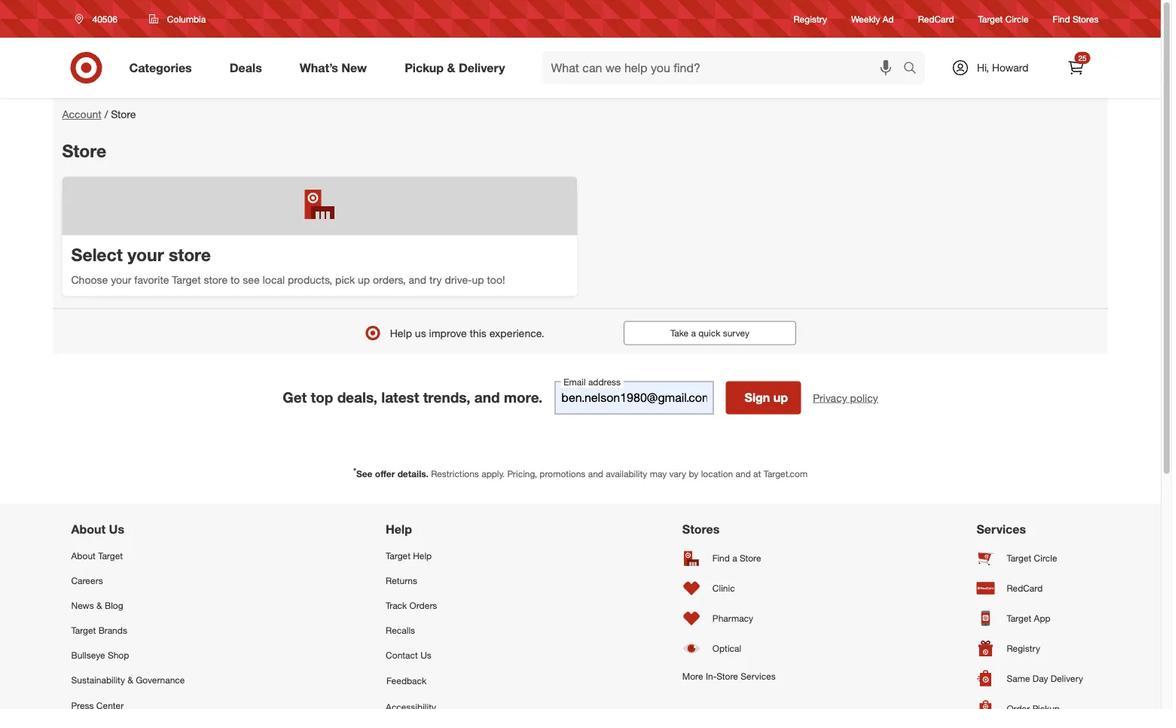 Task type: locate. For each thing, give the bounding box(es) containing it.
1 horizontal spatial services
[[977, 522, 1026, 537]]

2 vertical spatial &
[[128, 675, 133, 686]]

experience.
[[489, 326, 544, 340]]

0 vertical spatial redcard
[[918, 13, 954, 24]]

store up clinic link
[[740, 553, 761, 564]]

0 horizontal spatial services
[[741, 671, 776, 682]]

stores up 25
[[1073, 13, 1099, 24]]

None text field
[[555, 381, 714, 415]]

orders
[[409, 600, 437, 612]]

delivery right day
[[1051, 673, 1083, 685]]

25 link
[[1060, 51, 1093, 84]]

0 vertical spatial us
[[109, 522, 124, 537]]

store for more in-store services
[[717, 671, 738, 682]]

store
[[169, 245, 211, 266], [204, 273, 228, 286]]

target down about us
[[98, 550, 123, 562]]

sustainability & governance
[[71, 675, 185, 686]]

0 vertical spatial delivery
[[459, 60, 505, 75]]

1 vertical spatial a
[[732, 553, 737, 564]]

us up 'about target' link
[[109, 522, 124, 537]]

1 about from the top
[[71, 522, 106, 537]]

registry link left weekly
[[794, 12, 827, 25]]

help
[[390, 326, 412, 340], [386, 522, 412, 537], [413, 550, 432, 562]]

registry up the same
[[1007, 643, 1040, 655]]

target circle link up the target app link on the right bottom of the page
[[977, 544, 1090, 574]]

news & blog
[[71, 600, 123, 612]]

store up 'favorite'
[[169, 245, 211, 266]]

& for pickup
[[447, 60, 455, 75]]

news & blog link
[[71, 593, 185, 618]]

redcard link
[[918, 12, 954, 25], [977, 574, 1090, 604]]

* see offer details. restrictions apply. pricing, promotions and availability may vary by location and at target.com
[[353, 466, 808, 479]]

about target link
[[71, 544, 185, 568]]

same day delivery
[[1007, 673, 1083, 685]]

target circle
[[978, 13, 1029, 24], [1007, 553, 1057, 564]]

redcard up target app
[[1007, 583, 1043, 594]]

about up careers
[[71, 550, 96, 562]]

& left blog
[[96, 600, 102, 612]]

your up 'favorite'
[[127, 245, 164, 266]]

1 vertical spatial delivery
[[1051, 673, 1083, 685]]

recalls link
[[386, 618, 481, 643]]

trends,
[[423, 389, 470, 406]]

1 vertical spatial us
[[420, 650, 432, 661]]

*
[[353, 466, 356, 476]]

store
[[111, 108, 136, 121], [62, 140, 106, 161], [740, 553, 761, 564], [717, 671, 738, 682]]

1 horizontal spatial a
[[732, 553, 737, 564]]

redcard link for the target app link on the right bottom of the page
[[977, 574, 1090, 604]]

0 vertical spatial your
[[127, 245, 164, 266]]

drive-
[[445, 273, 472, 286]]

about us
[[71, 522, 124, 537]]

and left more. at the left bottom of the page
[[474, 389, 500, 406]]

up left the too!
[[472, 273, 484, 286]]

target circle up the target app link on the right bottom of the page
[[1007, 553, 1057, 564]]

bullseye shop link
[[71, 643, 185, 668]]

a right the take
[[691, 328, 696, 339]]

your
[[127, 245, 164, 266], [111, 273, 131, 286]]

0 horizontal spatial registry
[[794, 13, 827, 24]]

take a quick survey
[[670, 328, 750, 339]]

circle up app
[[1034, 553, 1057, 564]]

blog
[[105, 600, 123, 612]]

target up hi,
[[978, 13, 1003, 24]]

get top deals, latest trends, and more.
[[283, 389, 543, 406]]

target right 'favorite'
[[172, 273, 201, 286]]

1 vertical spatial help
[[386, 522, 412, 537]]

1 vertical spatial redcard
[[1007, 583, 1043, 594]]

circle
[[1005, 13, 1029, 24], [1034, 553, 1057, 564]]

target circle link up the hi, howard
[[978, 12, 1029, 25]]

target
[[978, 13, 1003, 24], [172, 273, 201, 286], [98, 550, 123, 562], [386, 550, 411, 562], [1007, 553, 1032, 564], [1007, 613, 1032, 624], [71, 625, 96, 636]]

feedback
[[387, 676, 427, 687]]

up right 'sign'
[[773, 390, 788, 405]]

& down the bullseye shop link
[[128, 675, 133, 686]]

returns
[[386, 575, 417, 587]]

help up target help
[[386, 522, 412, 537]]

redcard right ad
[[918, 13, 954, 24]]

2 horizontal spatial up
[[773, 390, 788, 405]]

search
[[896, 62, 933, 77]]

redcard link right ad
[[918, 12, 954, 25]]

store down optical link
[[717, 671, 738, 682]]

1 horizontal spatial circle
[[1034, 553, 1057, 564]]

1 horizontal spatial &
[[128, 675, 133, 686]]

0 vertical spatial services
[[977, 522, 1026, 537]]

2 horizontal spatial &
[[447, 60, 455, 75]]

0 horizontal spatial &
[[96, 600, 102, 612]]

columbia
[[167, 13, 206, 24]]

and left the "try"
[[409, 273, 426, 286]]

1 horizontal spatial redcard
[[1007, 583, 1043, 594]]

registry link down target app
[[977, 634, 1090, 664]]

choose
[[71, 273, 108, 286]]

about for about target
[[71, 550, 96, 562]]

sign up
[[745, 390, 788, 405]]

What can we help you find? suggestions appear below search field
[[542, 51, 907, 84]]

delivery inside 'link'
[[1051, 673, 1083, 685]]

1 vertical spatial store
[[204, 273, 228, 286]]

0 vertical spatial redcard link
[[918, 12, 954, 25]]

us right contact
[[420, 650, 432, 661]]

0 vertical spatial &
[[447, 60, 455, 75]]

0 horizontal spatial delivery
[[459, 60, 505, 75]]

bullseye shop
[[71, 650, 129, 661]]

vary
[[669, 468, 686, 479]]

1 vertical spatial find
[[713, 553, 730, 564]]

weekly ad link
[[851, 12, 894, 25]]

details.
[[397, 468, 429, 479]]

restrictions
[[431, 468, 479, 479]]

0 horizontal spatial us
[[109, 522, 124, 537]]

your left 'favorite'
[[111, 273, 131, 286]]

find up '25' link
[[1053, 13, 1070, 24]]

deals link
[[217, 51, 281, 84]]

target circle up the hi, howard
[[978, 13, 1029, 24]]

help left us
[[390, 326, 412, 340]]

1 vertical spatial about
[[71, 550, 96, 562]]

target left app
[[1007, 613, 1032, 624]]

up right pick
[[358, 273, 370, 286]]

find up clinic
[[713, 553, 730, 564]]

0 vertical spatial circle
[[1005, 13, 1029, 24]]

& right pickup
[[447, 60, 455, 75]]

find for find stores
[[1053, 13, 1070, 24]]

what's new link
[[287, 51, 386, 84]]

about up about target
[[71, 522, 106, 537]]

get
[[283, 389, 307, 406]]

find stores link
[[1053, 12, 1099, 25]]

delivery for same day delivery
[[1051, 673, 1083, 685]]

0 horizontal spatial find
[[713, 553, 730, 564]]

help us improve this experience.
[[390, 326, 544, 340]]

registry left weekly
[[794, 13, 827, 24]]

help up returns link in the bottom left of the page
[[413, 550, 432, 562]]

1 vertical spatial circle
[[1034, 553, 1057, 564]]

us
[[109, 522, 124, 537], [420, 650, 432, 661]]

0 horizontal spatial redcard
[[918, 13, 954, 24]]

1 horizontal spatial stores
[[1073, 13, 1099, 24]]

sign up button
[[726, 381, 801, 415]]

a up clinic link
[[732, 553, 737, 564]]

1 vertical spatial &
[[96, 600, 102, 612]]

take
[[670, 328, 689, 339]]

0 vertical spatial registry
[[794, 13, 827, 24]]

a
[[691, 328, 696, 339], [732, 553, 737, 564]]

see
[[356, 468, 373, 479]]

1 horizontal spatial find
[[1053, 13, 1070, 24]]

0 vertical spatial a
[[691, 328, 696, 339]]

2 about from the top
[[71, 550, 96, 562]]

0 horizontal spatial a
[[691, 328, 696, 339]]

promotions
[[540, 468, 586, 479]]

same
[[1007, 673, 1030, 685]]

store left "to" at the top left of the page
[[204, 273, 228, 286]]

store for find a store
[[740, 553, 761, 564]]

1 horizontal spatial us
[[420, 650, 432, 661]]

0 vertical spatial about
[[71, 522, 106, 537]]

delivery right pickup
[[459, 60, 505, 75]]

up
[[358, 273, 370, 286], [472, 273, 484, 286], [773, 390, 788, 405]]

0 horizontal spatial circle
[[1005, 13, 1029, 24]]

sign
[[745, 390, 770, 405]]

0 horizontal spatial registry link
[[794, 12, 827, 25]]

0 horizontal spatial redcard link
[[918, 12, 954, 25]]

feedback button
[[386, 668, 481, 695]]

optical
[[713, 643, 741, 655]]

a for find
[[732, 553, 737, 564]]

1 vertical spatial stores
[[682, 522, 720, 537]]

0 vertical spatial help
[[390, 326, 412, 340]]

1 vertical spatial registry
[[1007, 643, 1040, 655]]

1 vertical spatial your
[[111, 273, 131, 286]]

store right / on the left of the page
[[111, 108, 136, 121]]

recalls
[[386, 625, 415, 636]]

stores up the find a store link
[[682, 522, 720, 537]]

contact
[[386, 650, 418, 661]]

stores
[[1073, 13, 1099, 24], [682, 522, 720, 537]]

redcard link up target app
[[977, 574, 1090, 604]]

&
[[447, 60, 455, 75], [96, 600, 102, 612], [128, 675, 133, 686]]

pickup & delivery link
[[392, 51, 524, 84]]

contact us link
[[386, 643, 481, 668]]

availability
[[606, 468, 647, 479]]

too!
[[487, 273, 505, 286]]

up inside the sign up button
[[773, 390, 788, 405]]

target help
[[386, 550, 432, 562]]

1 horizontal spatial up
[[472, 273, 484, 286]]

1 vertical spatial redcard link
[[977, 574, 1090, 604]]

a inside button
[[691, 328, 696, 339]]

products,
[[288, 273, 332, 286]]

1 horizontal spatial redcard link
[[977, 574, 1090, 604]]

try
[[429, 273, 442, 286]]

target brands link
[[71, 618, 185, 643]]

circle up howard
[[1005, 13, 1029, 24]]

1 horizontal spatial registry link
[[977, 634, 1090, 664]]

0 vertical spatial find
[[1053, 13, 1070, 24]]

weekly ad
[[851, 13, 894, 24]]

1 horizontal spatial delivery
[[1051, 673, 1083, 685]]

us for contact us
[[420, 650, 432, 661]]

about
[[71, 522, 106, 537], [71, 550, 96, 562]]

find
[[1053, 13, 1070, 24], [713, 553, 730, 564]]



Task type: vqa. For each thing, say whether or not it's contained in the screenshot.
up to the left
yes



Task type: describe. For each thing, give the bounding box(es) containing it.
more.
[[504, 389, 543, 406]]

careers link
[[71, 568, 185, 593]]

privacy policy
[[813, 391, 878, 404]]

redcard link for the topmost target circle link
[[918, 12, 954, 25]]

policy
[[850, 391, 878, 404]]

track orders link
[[386, 593, 481, 618]]

1 horizontal spatial registry
[[1007, 643, 1040, 655]]

columbia button
[[139, 5, 216, 32]]

offer
[[375, 468, 395, 479]]

app
[[1034, 613, 1051, 624]]

0 vertical spatial target circle
[[978, 13, 1029, 24]]

new
[[342, 60, 367, 75]]

this
[[470, 326, 486, 340]]

target.com
[[764, 468, 808, 479]]

at
[[753, 468, 761, 479]]

quick
[[699, 328, 720, 339]]

clinic
[[713, 583, 735, 594]]

privacy
[[813, 391, 847, 404]]

25
[[1078, 53, 1087, 63]]

find for find a store
[[713, 553, 730, 564]]

0 vertical spatial registry link
[[794, 12, 827, 25]]

find a store link
[[682, 544, 776, 574]]

store down account link at the left top
[[62, 140, 106, 161]]

a for take
[[691, 328, 696, 339]]

0 horizontal spatial up
[[358, 273, 370, 286]]

more in-store services link
[[682, 664, 776, 689]]

survey
[[723, 328, 750, 339]]

pickup
[[405, 60, 444, 75]]

in-
[[706, 671, 717, 682]]

us for about us
[[109, 522, 124, 537]]

pickup & delivery
[[405, 60, 505, 75]]

1 vertical spatial target circle link
[[977, 544, 1090, 574]]

optical link
[[682, 634, 776, 664]]

help for help
[[386, 522, 412, 537]]

apply.
[[482, 468, 505, 479]]

clinic link
[[682, 574, 776, 604]]

brands
[[98, 625, 127, 636]]

us
[[415, 326, 426, 340]]

/
[[104, 108, 108, 121]]

categories
[[129, 60, 192, 75]]

to
[[230, 273, 240, 286]]

bullseye
[[71, 650, 105, 661]]

target help link
[[386, 544, 481, 568]]

40506
[[92, 13, 117, 24]]

weekly
[[851, 13, 880, 24]]

1 vertical spatial services
[[741, 671, 776, 682]]

what's new
[[300, 60, 367, 75]]

hi,
[[977, 61, 989, 74]]

more in-store services
[[682, 671, 776, 682]]

same day delivery link
[[977, 664, 1090, 694]]

target down news
[[71, 625, 96, 636]]

& for sustainability
[[128, 675, 133, 686]]

0 vertical spatial store
[[169, 245, 211, 266]]

delivery for pickup & delivery
[[459, 60, 505, 75]]

track
[[386, 600, 407, 612]]

privacy policy link
[[813, 390, 878, 406]]

pharmacy
[[713, 613, 753, 624]]

1 vertical spatial target circle
[[1007, 553, 1057, 564]]

what's
[[300, 60, 338, 75]]

more
[[682, 671, 703, 682]]

sustainability & governance link
[[71, 668, 185, 693]]

contact us
[[386, 650, 432, 661]]

improve
[[429, 326, 467, 340]]

governance
[[136, 675, 185, 686]]

& for news
[[96, 600, 102, 612]]

ad
[[883, 13, 894, 24]]

target brands
[[71, 625, 127, 636]]

take a quick survey button
[[624, 321, 796, 345]]

account / store
[[62, 108, 136, 121]]

sustainability
[[71, 675, 125, 686]]

orders,
[[373, 273, 406, 286]]

and left availability
[[588, 468, 603, 479]]

40506 button
[[65, 5, 133, 32]]

and left at
[[736, 468, 751, 479]]

target inside select your store choose your favorite target store to see local products, pick up orders, and try drive-up too!
[[172, 273, 201, 286]]

0 vertical spatial target circle link
[[978, 12, 1029, 25]]

target app
[[1007, 613, 1051, 624]]

2 vertical spatial help
[[413, 550, 432, 562]]

see
[[243, 273, 260, 286]]

pricing,
[[507, 468, 537, 479]]

account link
[[62, 108, 101, 121]]

pharmacy link
[[682, 604, 776, 634]]

top
[[311, 389, 333, 406]]

target app link
[[977, 604, 1090, 634]]

0 vertical spatial stores
[[1073, 13, 1099, 24]]

store for account / store
[[111, 108, 136, 121]]

find stores
[[1053, 13, 1099, 24]]

favorite
[[134, 273, 169, 286]]

deals
[[230, 60, 262, 75]]

help for help us improve this experience.
[[390, 326, 412, 340]]

about for about us
[[71, 522, 106, 537]]

target up returns
[[386, 550, 411, 562]]

hi, howard
[[977, 61, 1029, 74]]

howard
[[992, 61, 1029, 74]]

target up target app
[[1007, 553, 1032, 564]]

may
[[650, 468, 667, 479]]

account
[[62, 108, 101, 121]]

and inside select your store choose your favorite target store to see local products, pick up orders, and try drive-up too!
[[409, 273, 426, 286]]

1 vertical spatial registry link
[[977, 634, 1090, 664]]

news
[[71, 600, 94, 612]]

find a store
[[713, 553, 761, 564]]

0 horizontal spatial stores
[[682, 522, 720, 537]]



